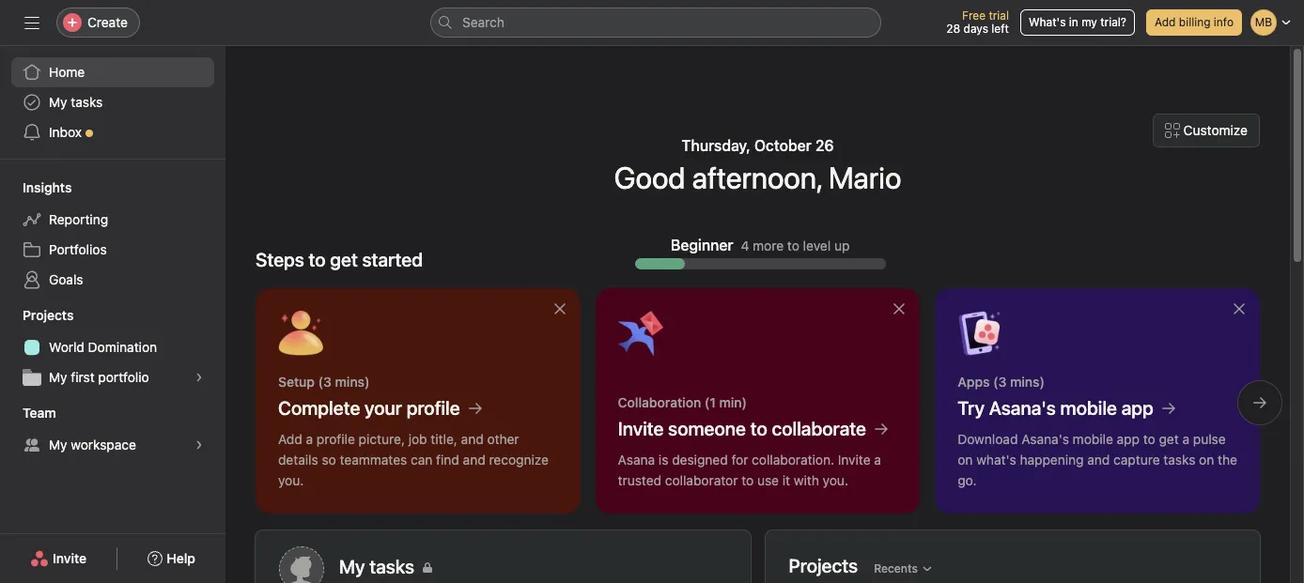 Task type: locate. For each thing, give the bounding box(es) containing it.
dismiss image
[[552, 302, 567, 317], [1232, 302, 1247, 317]]

search button
[[430, 8, 881, 38]]

mobile up "happening"
[[1073, 431, 1113, 447]]

invite inside asana is designed for collaboration. invite a trusted collaborator to use it with you.
[[838, 452, 871, 468]]

in
[[1069, 15, 1079, 29]]

reporting link
[[11, 205, 214, 235]]

add a profile picture, job title, and other details so teammates can find and recognize you.
[[278, 431, 549, 489]]

0 horizontal spatial invite
[[53, 551, 87, 567]]

to left the level
[[787, 237, 800, 253]]

0 vertical spatial app
[[1122, 397, 1154, 419]]

my inside projects element
[[49, 369, 67, 385]]

2 my from the top
[[49, 369, 67, 385]]

you.
[[278, 473, 304, 489], [823, 473, 849, 489]]

try asana's mobile app
[[958, 397, 1154, 419]]

picture,
[[359, 431, 405, 447]]

mario
[[829, 160, 902, 195]]

1 vertical spatial tasks
[[1164, 452, 1196, 468]]

add up details at left
[[278, 431, 302, 447]]

mobile
[[1061, 397, 1117, 419], [1073, 431, 1113, 447]]

(3 mins) up try asana's mobile app
[[993, 374, 1045, 390]]

my
[[1082, 15, 1097, 29]]

add inside button
[[1155, 15, 1176, 29]]

1 vertical spatial invite
[[838, 452, 871, 468]]

teams element
[[0, 397, 226, 464]]

add for add billing info
[[1155, 15, 1176, 29]]

1 you. from the left
[[278, 473, 304, 489]]

1 horizontal spatial dismiss image
[[1232, 302, 1247, 317]]

my down 'team'
[[49, 437, 67, 453]]

1 horizontal spatial (3 mins)
[[993, 374, 1045, 390]]

and right find
[[463, 452, 486, 468]]

add
[[1155, 15, 1176, 29], [278, 431, 302, 447]]

someone
[[668, 418, 746, 440]]

level
[[803, 237, 831, 253]]

0 horizontal spatial tasks
[[71, 94, 103, 110]]

2 horizontal spatial invite
[[838, 452, 871, 468]]

a inside asana is designed for collaboration. invite a trusted collaborator to use it with you.
[[874, 452, 881, 468]]

0 vertical spatial invite
[[618, 418, 664, 440]]

a right the get
[[1183, 431, 1190, 447]]

mobile up download asana's mobile app to get a pulse on what's happening and capture tasks on the go.
[[1061, 397, 1117, 419]]

1 horizontal spatial projects
[[789, 555, 858, 577]]

trusted
[[618, 473, 662, 489]]

you. right with
[[823, 473, 849, 489]]

0 vertical spatial my
[[49, 94, 67, 110]]

1 horizontal spatial add
[[1155, 15, 1176, 29]]

to inside asana is designed for collaboration. invite a trusted collaborator to use it with you.
[[742, 473, 754, 489]]

profile up title,
[[407, 397, 460, 419]]

(3 mins) up complete
[[318, 374, 370, 390]]

my inside 'link'
[[49, 437, 67, 453]]

0 horizontal spatial on
[[958, 452, 973, 468]]

insights
[[23, 179, 72, 195]]

invite
[[618, 418, 664, 440], [838, 452, 871, 468], [53, 551, 87, 567]]

tasks down home
[[71, 94, 103, 110]]

my up inbox
[[49, 94, 67, 110]]

insights button
[[0, 179, 72, 197]]

tasks inside download asana's mobile app to get a pulse on what's happening and capture tasks on the go.
[[1164, 452, 1196, 468]]

0 vertical spatial mobile
[[1061, 397, 1117, 419]]

projects left recents
[[789, 555, 858, 577]]

mobile for try
[[1061, 397, 1117, 419]]

on down pulse
[[1199, 452, 1214, 468]]

0 horizontal spatial you.
[[278, 473, 304, 489]]

get started
[[330, 249, 423, 271]]

complete your profile
[[278, 397, 460, 419]]

0 vertical spatial tasks
[[71, 94, 103, 110]]

create
[[87, 14, 128, 30]]

download
[[958, 431, 1018, 447]]

on up go.
[[958, 452, 973, 468]]

reporting
[[49, 211, 108, 227]]

capture
[[1114, 452, 1160, 468]]

2 on from the left
[[1199, 452, 1214, 468]]

add left billing
[[1155, 15, 1176, 29]]

my tasks link
[[339, 554, 727, 581]]

my for my workspace
[[49, 437, 67, 453]]

3 my from the top
[[49, 437, 67, 453]]

0 horizontal spatial dismiss image
[[552, 302, 567, 317]]

collaborate
[[772, 418, 866, 440]]

projects
[[23, 307, 74, 323], [789, 555, 858, 577]]

a inside download asana's mobile app to get a pulse on what's happening and capture tasks on the go.
[[1183, 431, 1190, 447]]

2 horizontal spatial a
[[1183, 431, 1190, 447]]

tasks inside global element
[[71, 94, 103, 110]]

the
[[1218, 452, 1238, 468]]

asana is designed for collaboration. invite a trusted collaborator to use it with you.
[[618, 452, 881, 489]]

my
[[49, 94, 67, 110], [49, 369, 67, 385], [49, 437, 67, 453]]

steps to get started
[[256, 249, 423, 271]]

left
[[992, 22, 1009, 36]]

portfolios
[[49, 242, 107, 257]]

asana's for download
[[1022, 431, 1069, 447]]

1 horizontal spatial tasks
[[1164, 452, 1196, 468]]

use
[[757, 473, 779, 489]]

tasks
[[71, 94, 103, 110], [1164, 452, 1196, 468]]

(3 mins)
[[318, 374, 370, 390], [993, 374, 1045, 390]]

a for try asana's mobile app
[[1183, 431, 1190, 447]]

projects inside "dropdown button"
[[23, 307, 74, 323]]

0 vertical spatial projects
[[23, 307, 74, 323]]

0 horizontal spatial add
[[278, 431, 302, 447]]

my for my first portfolio
[[49, 369, 67, 385]]

projects up world
[[23, 307, 74, 323]]

2 you. from the left
[[823, 473, 849, 489]]

a right collaboration.
[[874, 452, 881, 468]]

mobile inside download asana's mobile app to get a pulse on what's happening and capture tasks on the go.
[[1073, 431, 1113, 447]]

world domination link
[[11, 333, 214, 363]]

1 vertical spatial profile
[[317, 431, 355, 447]]

0 vertical spatial profile
[[407, 397, 460, 419]]

good
[[614, 160, 686, 195]]

for
[[732, 452, 748, 468]]

1 vertical spatial mobile
[[1073, 431, 1113, 447]]

to left use
[[742, 473, 754, 489]]

is
[[659, 452, 669, 468]]

1 horizontal spatial a
[[874, 452, 881, 468]]

28
[[947, 22, 961, 36]]

projects button
[[0, 306, 74, 325]]

insights element
[[0, 171, 226, 299]]

my for my tasks
[[49, 94, 67, 110]]

complete
[[278, 397, 360, 419]]

dismiss image for try asana's mobile app
[[1232, 302, 1247, 317]]

pulse
[[1193, 431, 1226, 447]]

and
[[461, 431, 484, 447], [463, 452, 486, 468], [1088, 452, 1110, 468]]

invite for invite someone to collaborate
[[618, 418, 664, 440]]

and left capture
[[1088, 452, 1110, 468]]

2 vertical spatial invite
[[53, 551, 87, 567]]

1 horizontal spatial profile
[[407, 397, 460, 419]]

add billing info
[[1155, 15, 1234, 29]]

add billing info button
[[1146, 9, 1242, 36]]

1 horizontal spatial on
[[1199, 452, 1214, 468]]

other
[[487, 431, 519, 447]]

global element
[[0, 46, 226, 159]]

1 horizontal spatial you.
[[823, 473, 849, 489]]

2 (3 mins) from the left
[[993, 374, 1045, 390]]

my inside global element
[[49, 94, 67, 110]]

info
[[1214, 15, 1234, 29]]

trial
[[989, 8, 1009, 23]]

1 my from the top
[[49, 94, 67, 110]]

a up details at left
[[306, 431, 313, 447]]

0 horizontal spatial profile
[[317, 431, 355, 447]]

recognize
[[489, 452, 549, 468]]

dismiss image
[[892, 302, 907, 317]]

to left the get
[[1143, 431, 1156, 447]]

4
[[741, 237, 749, 253]]

1 horizontal spatial invite
[[618, 418, 664, 440]]

app for download asana's mobile app to get a pulse on what's happening and capture tasks on the go.
[[1117, 431, 1140, 447]]

2 vertical spatial my
[[49, 437, 67, 453]]

team button
[[0, 404, 56, 423]]

0 vertical spatial add
[[1155, 15, 1176, 29]]

1 vertical spatial add
[[278, 431, 302, 447]]

add inside add a profile picture, job title, and other details so teammates can find and recognize you.
[[278, 431, 302, 447]]

asana's up "happening"
[[1022, 431, 1069, 447]]

help
[[167, 551, 195, 567]]

my workspace link
[[11, 430, 214, 460]]

home link
[[11, 57, 214, 87]]

you. down details at left
[[278, 473, 304, 489]]

2 dismiss image from the left
[[1232, 302, 1247, 317]]

my workspace
[[49, 437, 136, 453]]

1 dismiss image from the left
[[552, 302, 567, 317]]

app inside download asana's mobile app to get a pulse on what's happening and capture tasks on the go.
[[1117, 431, 1140, 447]]

tasks down the get
[[1164, 452, 1196, 468]]

and inside download asana's mobile app to get a pulse on what's happening and capture tasks on the go.
[[1088, 452, 1110, 468]]

profile up so
[[317, 431, 355, 447]]

create button
[[56, 8, 140, 38]]

hide sidebar image
[[24, 15, 39, 30]]

you. inside add a profile picture, job title, and other details so teammates can find and recognize you.
[[278, 473, 304, 489]]

invite inside button
[[53, 551, 87, 567]]

1 vertical spatial asana's
[[1022, 431, 1069, 447]]

projects element
[[0, 299, 226, 397]]

1 vertical spatial my
[[49, 369, 67, 385]]

1 vertical spatial app
[[1117, 431, 1140, 447]]

asana's for try
[[989, 397, 1056, 419]]

0 horizontal spatial a
[[306, 431, 313, 447]]

recents button
[[866, 556, 942, 582]]

asana's inside download asana's mobile app to get a pulse on what's happening and capture tasks on the go.
[[1022, 431, 1069, 447]]

0 vertical spatial asana's
[[989, 397, 1056, 419]]

collaboration.
[[752, 452, 835, 468]]

profile inside add a profile picture, job title, and other details so teammates can find and recognize you.
[[317, 431, 355, 447]]

1 (3 mins) from the left
[[318, 374, 370, 390]]

what's in my trial? button
[[1020, 9, 1135, 36]]

my left first
[[49, 369, 67, 385]]

to inside beginner 4 more to level up
[[787, 237, 800, 253]]

inbox
[[49, 124, 82, 140]]

asana's down apps (3 mins) at the bottom
[[989, 397, 1056, 419]]

a
[[306, 431, 313, 447], [1183, 431, 1190, 447], [874, 452, 881, 468]]

help button
[[136, 542, 208, 576]]

search
[[462, 14, 505, 30]]

app
[[1122, 397, 1154, 419], [1117, 431, 1140, 447]]

0 horizontal spatial projects
[[23, 307, 74, 323]]

0 horizontal spatial (3 mins)
[[318, 374, 370, 390]]



Task type: describe. For each thing, give the bounding box(es) containing it.
invite someone to collaborate
[[618, 418, 866, 440]]

beginner 4 more to level up
[[671, 237, 850, 254]]

first
[[71, 369, 95, 385]]

setup (3 mins)
[[278, 374, 370, 390]]

invite for invite
[[53, 551, 87, 567]]

designed
[[672, 452, 728, 468]]

try
[[958, 397, 985, 419]]

1 on from the left
[[958, 452, 973, 468]]

afternoon,
[[692, 160, 822, 195]]

trial?
[[1101, 15, 1127, 29]]

collaborator
[[665, 473, 738, 489]]

free trial 28 days left
[[947, 8, 1009, 36]]

with
[[794, 473, 819, 489]]

home
[[49, 64, 85, 80]]

see details, my first portfolio image
[[194, 372, 205, 383]]

thursday,
[[682, 137, 751, 154]]

what's in my trial?
[[1029, 15, 1127, 29]]

world
[[49, 339, 84, 355]]

get
[[1159, 431, 1179, 447]]

job
[[409, 431, 427, 447]]

and right title,
[[461, 431, 484, 447]]

inbox link
[[11, 117, 214, 148]]

to right steps
[[309, 249, 326, 271]]

profile for a
[[317, 431, 355, 447]]

to inside download asana's mobile app to get a pulse on what's happening and capture tasks on the go.
[[1143, 431, 1156, 447]]

my tasks
[[49, 94, 103, 110]]

my tasks
[[339, 556, 414, 578]]

steps
[[256, 249, 304, 271]]

(3 mins) for asana's
[[993, 374, 1045, 390]]

add profile photo image
[[279, 547, 324, 584]]

apps
[[958, 374, 990, 390]]

teammates
[[340, 452, 407, 468]]

to up asana is designed for collaboration. invite a trusted collaborator to use it with you.
[[751, 418, 767, 440]]

search list box
[[430, 8, 881, 38]]

so
[[322, 452, 336, 468]]

goals
[[49, 272, 83, 288]]

(1 min)
[[705, 395, 747, 411]]

app for try asana's mobile app
[[1122, 397, 1154, 419]]

workspace
[[71, 437, 136, 453]]

download asana's mobile app to get a pulse on what's happening and capture tasks on the go.
[[958, 431, 1238, 489]]

customize button
[[1153, 114, 1260, 148]]

go.
[[958, 473, 977, 489]]

collaboration (1 min)
[[618, 395, 747, 411]]

portfolio
[[98, 369, 149, 385]]

apps (3 mins)
[[958, 374, 1045, 390]]

can
[[411, 452, 433, 468]]

invite button
[[18, 542, 99, 576]]

you. inside asana is designed for collaboration. invite a trusted collaborator to use it with you.
[[823, 473, 849, 489]]

(3 mins) for your
[[318, 374, 370, 390]]

a inside add a profile picture, job title, and other details so teammates can find and recognize you.
[[306, 431, 313, 447]]

what's
[[1029, 15, 1066, 29]]

mobile for download
[[1073, 431, 1113, 447]]

details
[[278, 452, 318, 468]]

dismiss image for complete your profile
[[552, 302, 567, 317]]

title,
[[431, 431, 457, 447]]

customize
[[1184, 122, 1248, 138]]

billing
[[1179, 15, 1211, 29]]

domination
[[88, 339, 157, 355]]

profile for your
[[407, 397, 460, 419]]

asana
[[618, 452, 655, 468]]

thursday, october 26 good afternoon, mario
[[614, 137, 902, 195]]

find
[[436, 452, 459, 468]]

beginner
[[671, 237, 733, 254]]

what's
[[977, 452, 1016, 468]]

see details, my workspace image
[[194, 440, 205, 451]]

my tasks link
[[11, 87, 214, 117]]

goals link
[[11, 265, 214, 295]]

free
[[962, 8, 986, 23]]

a for invite someone to collaborate
[[874, 452, 881, 468]]

portfolios link
[[11, 235, 214, 265]]

my first portfolio link
[[11, 363, 214, 393]]

team
[[23, 405, 56, 421]]

1 vertical spatial projects
[[789, 555, 858, 577]]

more
[[753, 237, 784, 253]]

collaboration
[[618, 395, 701, 411]]

setup
[[278, 374, 315, 390]]

up
[[834, 237, 850, 253]]

days
[[964, 22, 989, 36]]

26
[[815, 137, 834, 154]]

scroll card carousel right image
[[1253, 396, 1268, 411]]

add for add a profile picture, job title, and other details so teammates can find and recognize you.
[[278, 431, 302, 447]]

your
[[365, 397, 402, 419]]

world domination
[[49, 339, 157, 355]]



Task type: vqa. For each thing, say whether or not it's contained in the screenshot.
first Dismiss icon
yes



